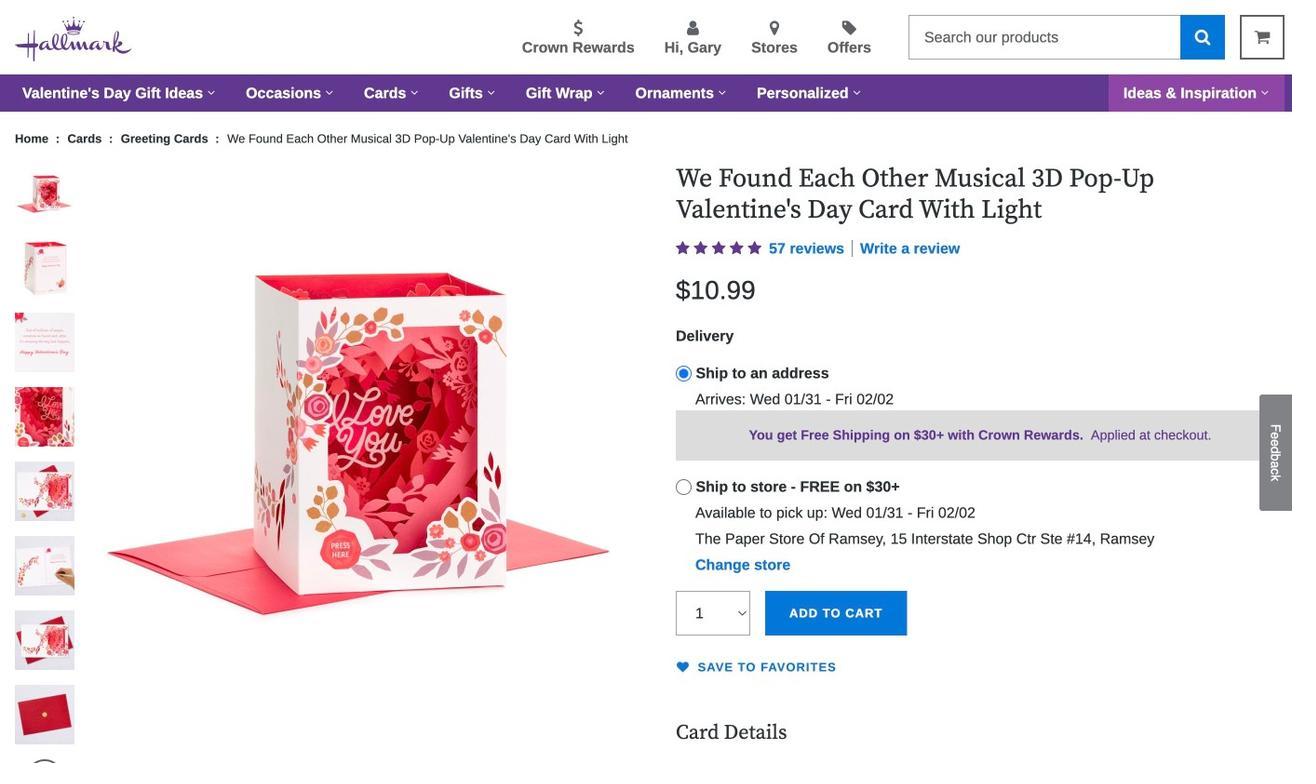 Task type: locate. For each thing, give the bounding box(es) containing it.
None search field
[[909, 15, 1225, 60]]

2 icon image from the left
[[694, 241, 708, 256]]

1 icon image from the left
[[676, 241, 690, 256]]

banner
[[0, 0, 1292, 112]]

shopping cart image
[[1255, 28, 1270, 45]]

menu
[[162, 16, 894, 59]]

5 icon image from the left
[[748, 241, 762, 256]]

None radio
[[676, 479, 692, 495]]

heart image
[[676, 661, 694, 673]]

icon image
[[676, 241, 690, 256], [694, 241, 708, 256], [712, 241, 726, 256], [730, 241, 744, 256], [748, 241, 762, 256]]

we found each other musical 3d pop-up valentine's day card with light image
[[15, 164, 74, 223], [89, 164, 639, 713], [15, 238, 74, 298], [15, 313, 74, 372], [15, 387, 74, 447], [15, 462, 74, 521], [15, 536, 74, 596], [15, 611, 74, 670], [15, 685, 74, 745]]

menu bar
[[7, 74, 1285, 112]]

Search our products search field
[[909, 15, 1181, 60]]

None radio
[[676, 366, 692, 382]]

region
[[7, 164, 1285, 764]]



Task type: vqa. For each thing, say whether or not it's contained in the screenshot.
Hallmark "image" at top
yes



Task type: describe. For each thing, give the bounding box(es) containing it.
hallmark image
[[15, 17, 132, 61]]

4 icon image from the left
[[730, 241, 744, 256]]

search image
[[1195, 28, 1211, 45]]

3 icon image from the left
[[712, 241, 726, 256]]



